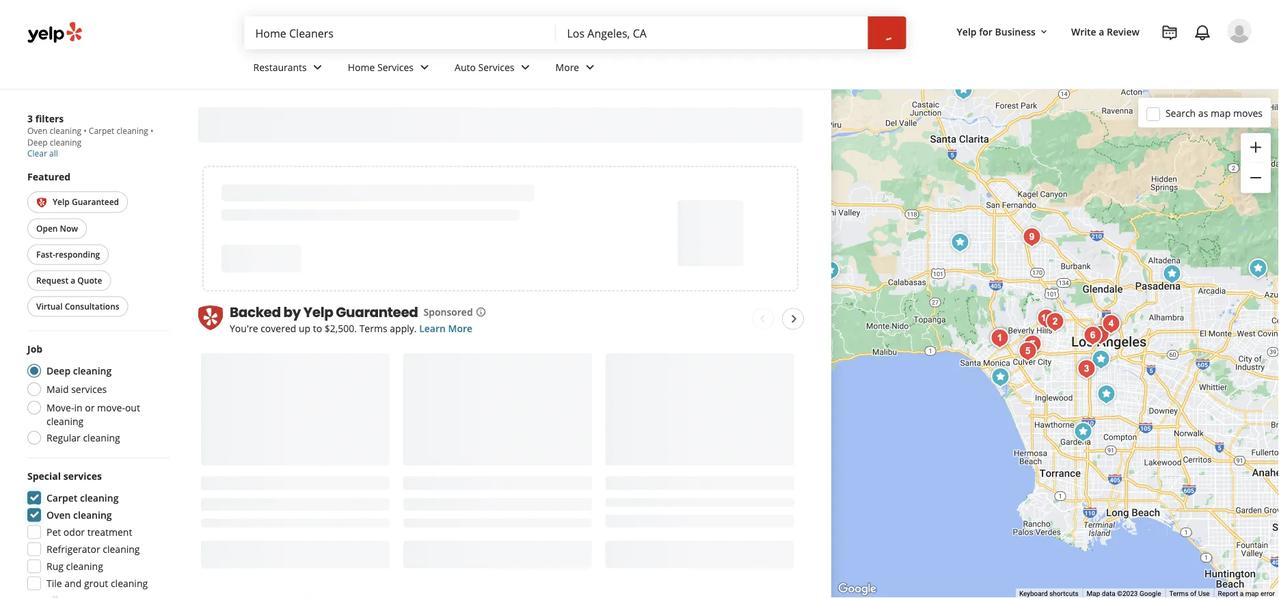 Task type: locate. For each thing, give the bounding box(es) containing it.
fast-responding
[[36, 249, 100, 260]]

virtual
[[36, 301, 63, 312]]

request a quote
[[36, 275, 102, 286]]

services for auto services
[[478, 61, 514, 74]]

1 horizontal spatial 24 chevron down v2 image
[[517, 59, 534, 75]]

loading button
[[868, 16, 906, 49]]

keyboard shortcuts
[[1019, 590, 1078, 598]]

yelp right the 16 yelp guaranteed v2 image
[[53, 196, 70, 207]]

neato cleaning image
[[1033, 305, 1060, 332]]

refrigerator
[[46, 543, 100, 556]]

terms
[[359, 322, 387, 335], [1169, 590, 1188, 598]]

0 horizontal spatial group
[[23, 469, 170, 598]]

1 horizontal spatial group
[[1241, 133, 1271, 193]]

restaurants link
[[242, 49, 337, 89]]

1 vertical spatial a
[[71, 275, 75, 286]]

special
[[27, 470, 61, 483]]

24 chevron down v2 image inside more link
[[582, 59, 598, 75]]

maids unlimited image
[[1041, 308, 1069, 336]]

0 vertical spatial yelp
[[957, 25, 977, 38]]

0 horizontal spatial carpet
[[46, 491, 77, 504]]

map left error at the bottom right of page
[[1245, 590, 1259, 598]]

24 chevron down v2 image
[[309, 59, 326, 75]]

featured group
[[25, 170, 170, 320]]

terms of use link
[[1169, 590, 1210, 598]]

1 vertical spatial yelp
[[53, 196, 70, 207]]

3 24 chevron down v2 image from the left
[[582, 59, 598, 75]]

2 • from the left
[[150, 125, 153, 136]]

or
[[85, 401, 95, 414]]

business categories element
[[242, 49, 1252, 89]]

2 24 chevron down v2 image from the left
[[517, 59, 534, 75]]

carpet
[[89, 125, 114, 136], [46, 491, 77, 504]]

a right report
[[1240, 590, 1244, 598]]

services for home services
[[377, 61, 414, 74]]

a inside button
[[71, 275, 75, 286]]

regular cleaning
[[46, 431, 120, 444]]

2 vertical spatial a
[[1240, 590, 1244, 598]]

zoom in image
[[1248, 139, 1264, 155]]

map
[[1211, 106, 1231, 119], [1245, 590, 1259, 598]]

0 horizontal spatial •
[[84, 125, 87, 136]]

0 horizontal spatial a
[[71, 275, 75, 286]]

open now button
[[27, 218, 87, 239]]

1 horizontal spatial •
[[150, 125, 153, 136]]

1 vertical spatial services
[[63, 470, 102, 483]]

a for report
[[1240, 590, 1244, 598]]

services right home
[[377, 61, 414, 74]]

1 vertical spatial group
[[23, 469, 170, 598]]

24 chevron down v2 image down loading search box
[[582, 59, 598, 75]]

a left quote on the top of the page
[[71, 275, 75, 286]]

1 vertical spatial oven
[[46, 509, 71, 522]]

services right "auto"
[[478, 61, 514, 74]]

aya cleaning solutions image
[[1098, 310, 1125, 338]]

•
[[84, 125, 87, 136], [150, 125, 153, 136]]

0 horizontal spatial more
[[448, 322, 472, 335]]

oven down 3 at left
[[27, 125, 47, 136]]

you're
[[230, 322, 258, 335]]

0 horizontal spatial 24 chevron down v2 image
[[416, 59, 433, 75]]

oven cleaning
[[46, 509, 112, 522]]

2 horizontal spatial a
[[1240, 590, 1244, 598]]

Loading search field
[[244, 16, 909, 49]]

request
[[36, 275, 68, 286]]

carpet inside group
[[46, 491, 77, 504]]

0 vertical spatial map
[[1211, 106, 1231, 119]]

natalie's cleaning image
[[1018, 224, 1046, 251]]

elite housekeeping image
[[946, 229, 974, 256]]

guaranteed
[[72, 196, 119, 207]]

more
[[555, 61, 579, 74], [448, 322, 472, 335]]

map for moves
[[1211, 106, 1231, 119]]

deep up maid
[[46, 364, 71, 377]]

option group containing job
[[23, 342, 170, 449]]

0 vertical spatial services
[[71, 383, 107, 396]]

virtual consultations button
[[27, 296, 128, 317]]

0 vertical spatial deep
[[27, 136, 48, 148]]

map region
[[817, 15, 1279, 598]]

loading image
[[876, 22, 898, 43]]

consultations
[[65, 301, 119, 312]]

special services
[[27, 470, 102, 483]]

quote
[[77, 275, 102, 286]]

16 info v2 image
[[476, 307, 486, 318]]

yelp left for
[[957, 25, 977, 38]]

1 horizontal spatial a
[[1099, 25, 1104, 38]]

more down loading search box
[[555, 61, 579, 74]]

0 vertical spatial terms
[[359, 322, 387, 335]]

tile and grout cleaning
[[46, 577, 148, 590]]

None field
[[255, 25, 545, 40], [567, 25, 857, 40], [567, 25, 857, 40]]

amy's angels cleaning image
[[1014, 338, 1041, 365]]

terms left of
[[1169, 590, 1188, 598]]

a right write
[[1099, 25, 1104, 38]]

wave cleaning pro image
[[1069, 418, 1097, 446]]

report
[[1218, 590, 1238, 598]]

0 vertical spatial more
[[555, 61, 579, 74]]

by
[[283, 302, 301, 322]]

rug cleaning
[[46, 560, 103, 573]]

cleaning
[[50, 125, 81, 136], [116, 125, 148, 136], [50, 136, 81, 148], [73, 364, 112, 377], [46, 415, 84, 428], [83, 431, 120, 444], [80, 491, 119, 504], [73, 509, 112, 522], [103, 543, 140, 556], [66, 560, 103, 573], [111, 577, 148, 590]]

yelp for yelp guaranteed
[[53, 196, 70, 207]]

0 horizontal spatial map
[[1211, 106, 1231, 119]]

1 vertical spatial carpet
[[46, 491, 77, 504]]

1 vertical spatial deep
[[46, 364, 71, 377]]

24 chevron down v2 image
[[416, 59, 433, 75], [517, 59, 534, 75], [582, 59, 598, 75]]

24 chevron down v2 image inside home services link
[[416, 59, 433, 75]]

auto services link
[[444, 49, 545, 89]]

moves
[[1233, 106, 1263, 119]]

$2,500.
[[325, 322, 357, 335]]

1 • from the left
[[84, 125, 87, 136]]

group
[[1241, 133, 1271, 193], [23, 469, 170, 598]]

report a map error
[[1218, 590, 1275, 598]]

more down sponsored
[[448, 322, 472, 335]]

terms of use
[[1169, 590, 1210, 598]]

1 24 chevron down v2 image from the left
[[416, 59, 433, 75]]

learn more link
[[419, 322, 472, 335]]

terms down yelp guaranteed
[[359, 322, 387, 335]]

0 vertical spatial oven
[[27, 125, 47, 136]]

services up carpet cleaning
[[63, 470, 102, 483]]

map
[[1087, 590, 1100, 598]]

move-
[[97, 401, 125, 414]]

search as map moves
[[1165, 106, 1263, 119]]

Find text field
[[255, 25, 545, 40]]

24 chevron down v2 image left "auto"
[[416, 59, 433, 75]]

rug
[[46, 560, 64, 573]]

services up or
[[71, 383, 107, 396]]

cleaning inside move-in or move-out cleaning
[[46, 415, 84, 428]]

1 vertical spatial more
[[448, 322, 472, 335]]

2 horizontal spatial 24 chevron down v2 image
[[582, 59, 598, 75]]

services inside option group
[[71, 383, 107, 396]]

deep
[[27, 136, 48, 148], [46, 364, 71, 377]]

move-
[[46, 401, 74, 414]]

yelp for yelp for business
[[957, 25, 977, 38]]

0 vertical spatial a
[[1099, 25, 1104, 38]]

a
[[1099, 25, 1104, 38], [71, 275, 75, 286], [1240, 590, 1244, 598]]

1 horizontal spatial yelp
[[957, 25, 977, 38]]

map for error
[[1245, 590, 1259, 598]]

deep left 'all'
[[27, 136, 48, 148]]

oven up pet
[[46, 509, 71, 522]]

home services
[[348, 61, 414, 74]]

more inside the business categories element
[[555, 61, 579, 74]]

24 chevron down v2 image right auto services
[[517, 59, 534, 75]]

google
[[1139, 590, 1161, 598]]

1 horizontal spatial map
[[1245, 590, 1259, 598]]

as
[[1198, 106, 1208, 119]]

maidserve image
[[986, 325, 1013, 352]]

16 chevron down v2 image
[[1038, 26, 1049, 37]]

1 horizontal spatial more
[[555, 61, 579, 74]]

©2023
[[1117, 590, 1138, 598]]

1 vertical spatial map
[[1245, 590, 1259, 598]]

mya cleaning services image
[[1019, 331, 1046, 358]]

oven
[[27, 125, 47, 136], [46, 509, 71, 522]]

0 horizontal spatial yelp
[[53, 196, 70, 207]]

1 horizontal spatial carpet
[[89, 125, 114, 136]]

more link
[[545, 49, 609, 89]]

home
[[348, 61, 375, 74]]

to
[[313, 322, 322, 335]]

0 horizontal spatial services
[[377, 61, 414, 74]]

1 services from the left
[[377, 61, 414, 74]]

swish cleaning services image
[[987, 364, 1014, 391]]

map right 'as'
[[1211, 106, 1231, 119]]

a for write
[[1099, 25, 1104, 38]]

all
[[49, 147, 58, 159]]

24 chevron down v2 image for auto services
[[517, 59, 534, 75]]

option group
[[23, 342, 170, 449]]

2 services from the left
[[478, 61, 514, 74]]

yelp inside button
[[957, 25, 977, 38]]

16 info v2 image
[[301, 596, 312, 598]]

services inside group
[[63, 470, 102, 483]]

1 vertical spatial terms
[[1169, 590, 1188, 598]]

fast-
[[36, 249, 55, 260]]

services
[[71, 383, 107, 396], [63, 470, 102, 483]]

tiptop home cleaning services image
[[1017, 332, 1044, 359]]

yelp
[[957, 25, 977, 38], [53, 196, 70, 207]]

clear all link
[[27, 147, 58, 159]]

1 horizontal spatial services
[[478, 61, 514, 74]]

yelp inside button
[[53, 196, 70, 207]]

home services link
[[337, 49, 444, 89]]

1 horizontal spatial terms
[[1169, 590, 1188, 598]]

24 chevron down v2 image inside auto services link
[[517, 59, 534, 75]]

shortcuts
[[1049, 590, 1078, 598]]

0 vertical spatial carpet
[[89, 125, 114, 136]]



Task type: describe. For each thing, give the bounding box(es) containing it.
now
[[60, 223, 78, 234]]

business
[[995, 25, 1036, 38]]

pet
[[46, 526, 61, 539]]

backed by yelp guaranteed
[[230, 302, 418, 322]]

yelp guaranteed
[[53, 196, 119, 207]]

error
[[1261, 590, 1275, 598]]

you're covered up to $2,500. terms apply. learn more
[[230, 322, 472, 335]]

miraculous cleaning image
[[1158, 260, 1186, 288]]

24 chevron down v2 image for home services
[[416, 59, 433, 75]]

regular
[[46, 431, 81, 444]]

next image
[[786, 311, 802, 327]]

write
[[1071, 25, 1096, 38]]

restaurants
[[253, 61, 307, 74]]

diamond la cleaning services image
[[1093, 381, 1120, 408]]

carpet cleaning
[[46, 491, 119, 504]]

open now
[[36, 223, 78, 234]]

projects image
[[1161, 25, 1178, 41]]

odor
[[63, 526, 85, 539]]

data
[[1102, 590, 1115, 598]]

out
[[125, 401, 140, 414]]

refrigerator cleaning
[[46, 543, 140, 556]]

king david housekeeping image
[[1073, 355, 1100, 383]]

job
[[27, 342, 42, 355]]

keyboard shortcuts button
[[1019, 589, 1078, 598]]

tidy maiden image
[[1087, 321, 1114, 349]]

report a map error link
[[1218, 590, 1275, 598]]

a for request
[[71, 275, 75, 286]]

user actions element
[[946, 17, 1271, 101]]

of
[[1190, 590, 1196, 598]]

lucia cleaning services image
[[1087, 346, 1115, 373]]

i&c cleaning service and general maintenance image
[[1074, 355, 1101, 382]]

yelp for business
[[957, 25, 1036, 38]]

zoom out image
[[1248, 169, 1264, 186]]

24 chevron down v2 image for more
[[582, 59, 598, 75]]

grout
[[84, 577, 108, 590]]

featured
[[27, 170, 71, 183]]

carpet inside 3 filters oven cleaning • carpet cleaning • deep cleaning clear all
[[89, 125, 114, 136]]

oven inside 3 filters oven cleaning • carpet cleaning • deep cleaning clear all
[[27, 125, 47, 136]]

maid
[[46, 383, 69, 396]]

responding
[[55, 249, 100, 260]]

treatment
[[87, 526, 132, 539]]

castlecleaners image
[[817, 257, 844, 284]]

aya cleaning solutions image
[[1098, 310, 1125, 338]]

and
[[64, 577, 82, 590]]

mateo r. image
[[1227, 18, 1252, 43]]

search
[[1165, 106, 1196, 119]]

tile
[[46, 577, 62, 590]]

deep inside 3 filters oven cleaning • carpet cleaning • deep cleaning clear all
[[27, 136, 48, 148]]

up
[[299, 322, 310, 335]]

for
[[979, 25, 992, 38]]

filters
[[35, 112, 64, 125]]

notifications image
[[1194, 25, 1211, 41]]

services for maid services
[[71, 383, 107, 396]]

services for special services
[[63, 470, 102, 483]]

previous image
[[754, 311, 771, 327]]

auto services
[[455, 61, 514, 74]]

fast-responding button
[[27, 244, 109, 265]]

sponsored
[[424, 306, 473, 318]]

move-in or move-out cleaning
[[46, 401, 140, 428]]

review
[[1107, 25, 1140, 38]]

backed
[[230, 302, 281, 322]]

clear
[[27, 147, 47, 159]]

use
[[1198, 590, 1210, 598]]

deep inside option group
[[46, 364, 71, 377]]

pet odor treatment
[[46, 526, 132, 539]]

maid services
[[46, 383, 107, 396]]

deep cleaning
[[46, 364, 112, 377]]

0 vertical spatial group
[[1241, 133, 1271, 193]]

yelp guaranteed
[[303, 302, 418, 322]]

maidserve image
[[986, 325, 1013, 352]]

best scv cleaning image
[[950, 77, 977, 104]]

write a review link
[[1066, 19, 1145, 44]]

keyboard
[[1019, 590, 1048, 598]]

16 yelp guaranteed v2 image
[[36, 197, 47, 208]]

request a quote button
[[27, 270, 111, 291]]

group containing special services
[[23, 469, 170, 598]]

learn
[[419, 322, 446, 335]]

in
[[74, 401, 82, 414]]

covered
[[261, 322, 296, 335]]

yelp for business button
[[951, 19, 1055, 44]]

3 filters oven cleaning • carpet cleaning • deep cleaning clear all
[[27, 112, 153, 159]]

yelp guaranteed button
[[27, 191, 128, 213]]

google image
[[835, 580, 880, 598]]

map data ©2023 google
[[1087, 590, 1161, 598]]

0 horizontal spatial terms
[[359, 322, 387, 335]]

melgar's cleaning service image
[[1244, 255, 1272, 282]]

anita's cleaning image
[[1079, 322, 1106, 349]]

write a review
[[1071, 25, 1140, 38]]

apply.
[[390, 322, 417, 335]]

none field find
[[255, 25, 545, 40]]

virtual consultations
[[36, 301, 119, 312]]



Task type: vqa. For each thing, say whether or not it's contained in the screenshot.
the rightmost More
yes



